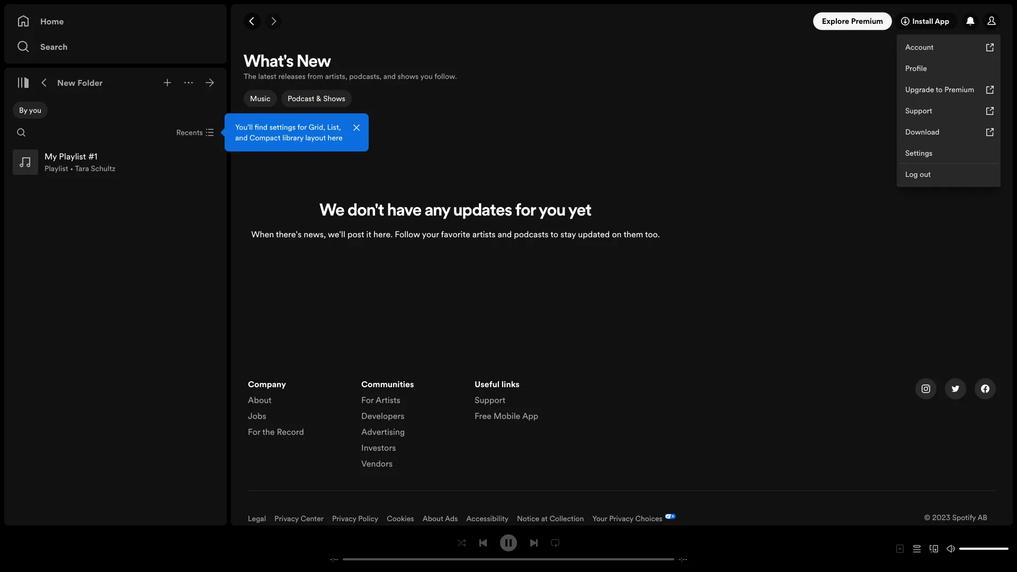 Task type: locate. For each thing, give the bounding box(es) containing it.
tara
[[75, 163, 89, 174]]

app right install
[[935, 16, 949, 26]]

0 horizontal spatial :-
[[332, 555, 336, 563]]

you left yet
[[539, 203, 566, 220]]

new up podcast & shows checkbox
[[297, 54, 331, 71]]

1 vertical spatial about
[[423, 513, 443, 524]]

1 privacy from the left
[[274, 513, 299, 524]]

explore
[[822, 16, 849, 27]]

we
[[320, 203, 344, 220]]

new inside what's new the latest releases from artists, podcasts, and shows you follow.
[[297, 54, 331, 71]]

investors link
[[361, 442, 396, 458]]

0 horizontal spatial for
[[248, 426, 260, 438]]

for up podcasts
[[515, 203, 536, 220]]

4 - from the left
[[685, 555, 687, 563]]

recents
[[176, 127, 203, 138]]

when
[[251, 228, 274, 240]]

external link image for upgrade to premium
[[986, 85, 994, 94]]

1 horizontal spatial for
[[361, 394, 374, 406]]

settings link
[[899, 142, 999, 164]]

your
[[592, 513, 607, 524]]

for
[[361, 394, 374, 406], [248, 426, 260, 438]]

0 horizontal spatial -:--
[[330, 555, 338, 563]]

california consumer privacy act (ccpa) opt-out icon image
[[663, 514, 676, 521]]

1 vertical spatial for
[[515, 203, 536, 220]]

main element
[[4, 4, 369, 525]]

search link
[[17, 36, 214, 57]]

don't
[[348, 203, 384, 220]]

2 external link image from the top
[[986, 85, 994, 94]]

0 vertical spatial to
[[936, 84, 943, 95]]

0 horizontal spatial you
[[29, 105, 41, 115]]

1 horizontal spatial support
[[905, 105, 932, 116]]

Music checkbox
[[244, 90, 277, 107]]

0 horizontal spatial about
[[248, 394, 272, 406]]

cookies
[[387, 513, 414, 524]]

news,
[[304, 228, 326, 240]]

about ads link
[[423, 513, 458, 524]]

twitter image
[[951, 385, 960, 393]]

support inside 'menu'
[[905, 105, 932, 116]]

about left ads
[[423, 513, 443, 524]]

Recents, List view field
[[168, 124, 220, 141]]

0 horizontal spatial privacy
[[274, 513, 299, 524]]

privacy
[[274, 513, 299, 524], [332, 513, 356, 524], [609, 513, 633, 524]]

0 vertical spatial premium
[[851, 16, 883, 27]]

folder
[[77, 77, 103, 88]]

2 -:-- from the left
[[679, 555, 687, 563]]

0 horizontal spatial new
[[57, 77, 75, 88]]

log out
[[905, 169, 931, 180]]

you right by
[[29, 105, 41, 115]]

1 vertical spatial support link
[[475, 394, 505, 410]]

external link image inside 'upgrade to premium' link
[[986, 85, 994, 94]]

layout
[[305, 132, 326, 143]]

1 horizontal spatial and
[[383, 71, 396, 82]]

install app link
[[895, 13, 958, 30]]

2 privacy from the left
[[332, 513, 356, 524]]

company
[[248, 378, 286, 390]]

list containing company
[[248, 378, 349, 442]]

have
[[387, 203, 422, 220]]

1 vertical spatial and
[[235, 132, 248, 143]]

1 vertical spatial to
[[551, 228, 558, 240]]

new inside 'button'
[[57, 77, 75, 88]]

1 horizontal spatial app
[[935, 16, 949, 26]]

artists,
[[325, 71, 347, 82]]

new
[[297, 54, 331, 71], [57, 77, 75, 88]]

privacy right your
[[609, 513, 633, 524]]

1 list from the left
[[248, 378, 349, 442]]

and left find in the top of the page
[[235, 132, 248, 143]]

about up jobs
[[248, 394, 272, 406]]

advertising
[[361, 426, 405, 438]]

about
[[248, 394, 272, 406], [423, 513, 443, 524]]

© 2023 spotify ab
[[924, 512, 987, 523]]

out
[[920, 169, 931, 180]]

for left grid,
[[297, 122, 307, 132]]

support inside useful links support free mobile app
[[475, 394, 505, 406]]

player controls element
[[317, 534, 700, 563]]

for inside you'll find settings for grid, list, and compact library layout here
[[297, 122, 307, 132]]

1 horizontal spatial support link
[[899, 100, 999, 121]]

app right mobile on the bottom of page
[[522, 410, 538, 422]]

support down useful
[[475, 394, 505, 406]]

2 list from the left
[[361, 378, 462, 474]]

profile link
[[899, 58, 999, 79]]

1 vertical spatial for
[[248, 426, 260, 438]]

communities
[[361, 378, 414, 390]]

for left the
[[248, 426, 260, 438]]

install app
[[912, 16, 949, 26]]

for left the artists
[[361, 394, 374, 406]]

list containing useful links
[[475, 378, 575, 426]]

3 list from the left
[[475, 378, 575, 426]]

and left shows
[[383, 71, 396, 82]]

it
[[366, 228, 371, 240]]

1 :- from the left
[[332, 555, 336, 563]]

1 vertical spatial external link image
[[986, 85, 994, 94]]

0 vertical spatial app
[[935, 16, 949, 26]]

3 external link image from the top
[[986, 106, 994, 115]]

and right artists at the left top
[[498, 228, 512, 240]]

:-
[[332, 555, 336, 563], [681, 555, 685, 563]]

for
[[297, 122, 307, 132], [515, 203, 536, 220]]

support link down upgrade to premium
[[899, 100, 999, 121]]

None search field
[[13, 124, 30, 141]]

0 vertical spatial and
[[383, 71, 396, 82]]

privacy for privacy center
[[274, 513, 299, 524]]

vendors
[[361, 458, 393, 469]]

to left the stay
[[551, 228, 558, 240]]

library
[[282, 132, 303, 143]]

2 vertical spatial you
[[539, 203, 566, 220]]

2 horizontal spatial list
[[475, 378, 575, 426]]

grid,
[[309, 122, 325, 132]]

0 horizontal spatial list
[[248, 378, 349, 442]]

group containing playlist
[[8, 145, 222, 179]]

privacy left policy
[[332, 513, 356, 524]]

to right upgrade
[[936, 84, 943, 95]]

external link image inside "account" button
[[986, 43, 994, 51]]

list
[[248, 378, 349, 442], [361, 378, 462, 474], [475, 378, 575, 426]]

support down upgrade
[[905, 105, 932, 116]]

0 horizontal spatial and
[[235, 132, 248, 143]]

1 horizontal spatial premium
[[944, 84, 974, 95]]

developers link
[[361, 410, 405, 426]]

to
[[936, 84, 943, 95], [551, 228, 558, 240]]

0 horizontal spatial premium
[[851, 16, 883, 27]]

search in your library image
[[17, 128, 25, 137]]

1 horizontal spatial :-
[[681, 555, 685, 563]]

0 vertical spatial new
[[297, 54, 331, 71]]

support
[[905, 105, 932, 116], [475, 394, 505, 406]]

support link down useful
[[475, 394, 505, 410]]

0 vertical spatial external link image
[[986, 43, 994, 51]]

for inside communities for artists developers advertising investors vendors
[[361, 394, 374, 406]]

0 horizontal spatial app
[[522, 410, 538, 422]]

1 vertical spatial you
[[29, 105, 41, 115]]

By you checkbox
[[13, 102, 48, 119]]

download
[[905, 127, 940, 137]]

3 - from the left
[[679, 555, 681, 563]]

Podcast & Shows checkbox
[[281, 90, 351, 107]]

2 vertical spatial external link image
[[986, 106, 994, 115]]

premium
[[851, 16, 883, 27], [944, 84, 974, 95]]

for inside company about jobs for the record
[[248, 426, 260, 438]]

premium right "explore"
[[851, 16, 883, 27]]

1 horizontal spatial for
[[515, 203, 536, 220]]

you right shows
[[420, 71, 433, 82]]

external link image for account
[[986, 43, 994, 51]]

privacy left center
[[274, 513, 299, 524]]

and inside you'll find settings for grid, list, and compact library layout here
[[235, 132, 248, 143]]

my playlist #1 - playlist by tara schultz | spotify element
[[231, 51, 1013, 549]]

ab
[[978, 512, 987, 523]]

investors
[[361, 442, 396, 453]]

settings
[[269, 122, 296, 132]]

playlist
[[44, 163, 68, 174]]

external link image
[[986, 43, 994, 51], [986, 85, 994, 94], [986, 106, 994, 115]]

group
[[8, 145, 222, 179]]

the
[[262, 426, 275, 438]]

new left folder
[[57, 77, 75, 88]]

0 vertical spatial about
[[248, 394, 272, 406]]

search
[[40, 41, 68, 52]]

premium down profile link
[[944, 84, 974, 95]]

app inside top bar and user menu element
[[935, 16, 949, 26]]

0 vertical spatial for
[[297, 122, 307, 132]]

music
[[250, 93, 270, 104]]

1 vertical spatial new
[[57, 77, 75, 88]]

app
[[935, 16, 949, 26], [522, 410, 538, 422]]

free
[[475, 410, 491, 422]]

there's
[[276, 228, 302, 240]]

for the record link
[[248, 426, 304, 442]]

1 horizontal spatial you
[[420, 71, 433, 82]]

facebook image
[[981, 385, 990, 393]]

1 vertical spatial support
[[475, 394, 505, 406]]

0 horizontal spatial for
[[297, 122, 307, 132]]

0 vertical spatial for
[[361, 394, 374, 406]]

volume high image
[[947, 545, 955, 553]]

list,
[[327, 122, 341, 132]]

home
[[40, 15, 64, 27]]

2 horizontal spatial privacy
[[609, 513, 633, 524]]

explore premium button
[[813, 12, 892, 30]]

menu
[[897, 34, 1001, 187]]

0 vertical spatial you
[[420, 71, 433, 82]]

2 horizontal spatial and
[[498, 228, 512, 240]]

1 horizontal spatial privacy
[[332, 513, 356, 524]]

1 horizontal spatial new
[[297, 54, 331, 71]]

and
[[383, 71, 396, 82], [235, 132, 248, 143], [498, 228, 512, 240]]

-
[[330, 555, 332, 563], [336, 555, 338, 563], [679, 555, 681, 563], [685, 555, 687, 563]]

podcast & shows
[[287, 93, 345, 104]]

about inside company about jobs for the record
[[248, 394, 272, 406]]

for artists link
[[361, 394, 400, 410]]

for inside 'my playlist #1 - playlist by tara schultz | spotify' element
[[515, 203, 536, 220]]

1 horizontal spatial list
[[361, 378, 462, 474]]

support link
[[899, 100, 999, 121], [475, 394, 505, 410]]

0 vertical spatial support
[[905, 105, 932, 116]]

external link image
[[986, 128, 994, 136]]

0 horizontal spatial to
[[551, 228, 558, 240]]

any
[[425, 203, 450, 220]]

stay
[[560, 228, 576, 240]]

1 horizontal spatial -:--
[[679, 555, 687, 563]]

1 horizontal spatial to
[[936, 84, 943, 95]]

0 horizontal spatial support
[[475, 394, 505, 406]]

legal
[[248, 513, 266, 524]]

podcast
[[287, 93, 314, 104]]

1 vertical spatial app
[[522, 410, 538, 422]]

&
[[316, 93, 321, 104]]

1 external link image from the top
[[986, 43, 994, 51]]

log
[[905, 169, 918, 180]]

upgrade to premium
[[905, 84, 974, 95]]



Task type: describe. For each thing, give the bounding box(es) containing it.
and inside what's new the latest releases from artists, podcasts, and shows you follow.
[[383, 71, 396, 82]]

free mobile app link
[[475, 410, 538, 426]]

by
[[19, 105, 27, 115]]

group inside main element
[[8, 145, 222, 179]]

privacy for privacy policy
[[332, 513, 356, 524]]

cookies link
[[387, 513, 414, 524]]

2 :- from the left
[[681, 555, 685, 563]]

artists
[[376, 394, 400, 406]]

2 - from the left
[[336, 555, 338, 563]]

jobs
[[248, 410, 266, 422]]

accessibility
[[466, 513, 509, 524]]

to inside 'menu'
[[936, 84, 943, 95]]

releases
[[278, 71, 306, 82]]

privacy policy
[[332, 513, 378, 524]]

them
[[624, 228, 643, 240]]

log out button
[[899, 164, 999, 185]]

1 horizontal spatial about
[[423, 513, 443, 524]]

updated
[[578, 228, 610, 240]]

2 vertical spatial and
[[498, 228, 512, 240]]

go forward image
[[269, 17, 278, 25]]

jobs link
[[248, 410, 266, 426]]

notice
[[517, 513, 539, 524]]

instagram image
[[922, 385, 930, 393]]

privacy center
[[274, 513, 324, 524]]

2 horizontal spatial you
[[539, 203, 566, 220]]

external link image for support
[[986, 106, 994, 115]]

3 privacy from the left
[[609, 513, 633, 524]]

latest
[[258, 71, 276, 82]]

download link
[[899, 121, 999, 142]]

1 - from the left
[[330, 555, 332, 563]]

disable repeat image
[[551, 538, 559, 547]]

podcasts
[[514, 228, 549, 240]]

spotify
[[952, 512, 976, 523]]

collection
[[550, 513, 584, 524]]

what's new image
[[966, 17, 975, 25]]

at
[[541, 513, 548, 524]]

upgrade to premium link
[[899, 79, 999, 100]]

advertising link
[[361, 426, 405, 442]]

yet
[[568, 203, 592, 220]]

settings
[[905, 148, 933, 158]]

app inside useful links support free mobile app
[[522, 410, 538, 422]]

what's new the latest releases from artists, podcasts, and shows you follow.
[[244, 54, 457, 82]]

here
[[328, 132, 343, 143]]

we'll
[[328, 228, 345, 240]]

shows
[[323, 93, 345, 104]]

developers
[[361, 410, 405, 422]]

ads
[[445, 513, 458, 524]]

on
[[612, 228, 622, 240]]

explore premium
[[822, 16, 883, 27]]

1 vertical spatial premium
[[944, 84, 974, 95]]

company about jobs for the record
[[248, 378, 304, 438]]

top bar and user menu element
[[231, 4, 1013, 38]]

when there's news, we'll post it here. follow your favorite artists and podcasts to stay updated on them too.
[[251, 228, 660, 240]]

schultz
[[91, 163, 116, 174]]

enable shuffle image
[[458, 538, 466, 547]]

install
[[912, 16, 933, 26]]

mobile
[[494, 410, 520, 422]]

updates
[[453, 203, 512, 220]]

you inside what's new the latest releases from artists, podcasts, and shows you follow.
[[420, 71, 433, 82]]

next image
[[530, 538, 538, 547]]

you inside checkbox
[[29, 105, 41, 115]]

privacy policy link
[[332, 513, 378, 524]]

accessibility link
[[466, 513, 509, 524]]

0 horizontal spatial support link
[[475, 394, 505, 410]]

go back image
[[248, 17, 256, 25]]

0 vertical spatial support link
[[899, 100, 999, 121]]

useful
[[475, 378, 500, 390]]

shows
[[398, 71, 419, 82]]

upgrade
[[905, 84, 934, 95]]

playlist • tara schultz
[[44, 163, 116, 174]]

follow.
[[434, 71, 457, 82]]

account
[[905, 42, 934, 52]]

notice at collection
[[517, 513, 584, 524]]

useful links support free mobile app
[[475, 378, 538, 422]]

connect to a device image
[[930, 545, 938, 553]]

compact
[[249, 132, 280, 143]]

menu containing account
[[897, 34, 1001, 187]]

2023
[[932, 512, 950, 523]]

to inside 'my playlist #1 - playlist by tara schultz | spotify' element
[[551, 228, 558, 240]]

previous image
[[479, 538, 487, 547]]

podcasts,
[[349, 71, 381, 82]]

communities for artists developers advertising investors vendors
[[361, 378, 414, 469]]

Disable repeat checkbox
[[547, 534, 564, 551]]

legal link
[[248, 513, 266, 524]]

list containing communities
[[361, 378, 462, 474]]

pause image
[[504, 538, 513, 547]]

you'll find settings for grid, list, and compact library layout here dialog
[[225, 113, 369, 151]]

the
[[244, 71, 256, 82]]

about ads
[[423, 513, 458, 524]]

policy
[[358, 513, 378, 524]]

none search field inside main element
[[13, 124, 30, 141]]

about link
[[248, 394, 272, 410]]

find
[[255, 122, 268, 132]]

new folder
[[57, 77, 103, 88]]

too.
[[645, 228, 660, 240]]

we don't have any updates for you yet
[[320, 203, 592, 220]]

from
[[307, 71, 323, 82]]

account button
[[899, 37, 999, 58]]

premium inside button
[[851, 16, 883, 27]]

artists
[[472, 228, 496, 240]]

by you
[[19, 105, 41, 115]]

1 -:-- from the left
[[330, 555, 338, 563]]

center
[[301, 513, 324, 524]]

©
[[924, 512, 930, 523]]

you'll find settings for grid, list, and compact library layout here
[[235, 122, 343, 143]]

home link
[[17, 11, 214, 32]]



Task type: vqa. For each thing, say whether or not it's contained in the screenshot.
the middle Privacy
yes



